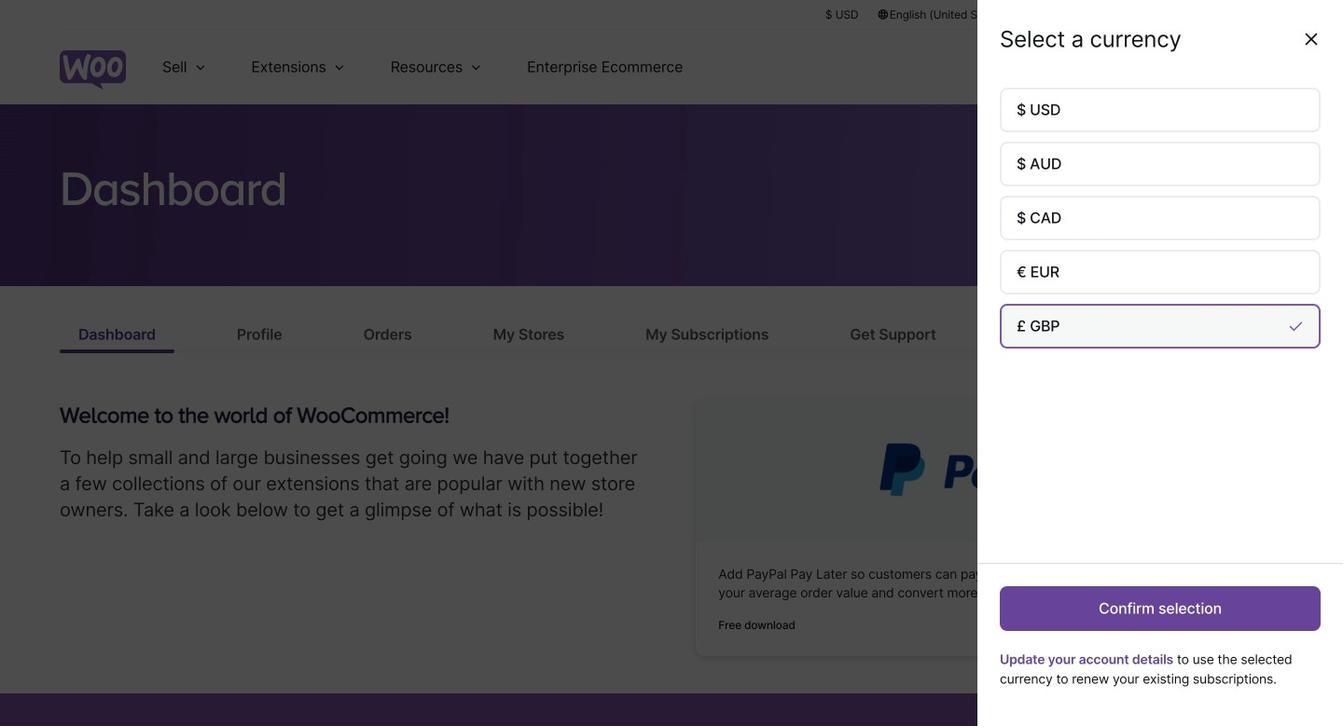 Task type: vqa. For each thing, say whether or not it's contained in the screenshot.
Service navigation menu element
yes



Task type: locate. For each thing, give the bounding box(es) containing it.
search image
[[1206, 52, 1236, 82]]



Task type: describe. For each thing, give the bounding box(es) containing it.
close selector image
[[1302, 30, 1321, 49]]

service navigation menu element
[[1172, 37, 1283, 97]]

open account menu image
[[1254, 52, 1283, 82]]



